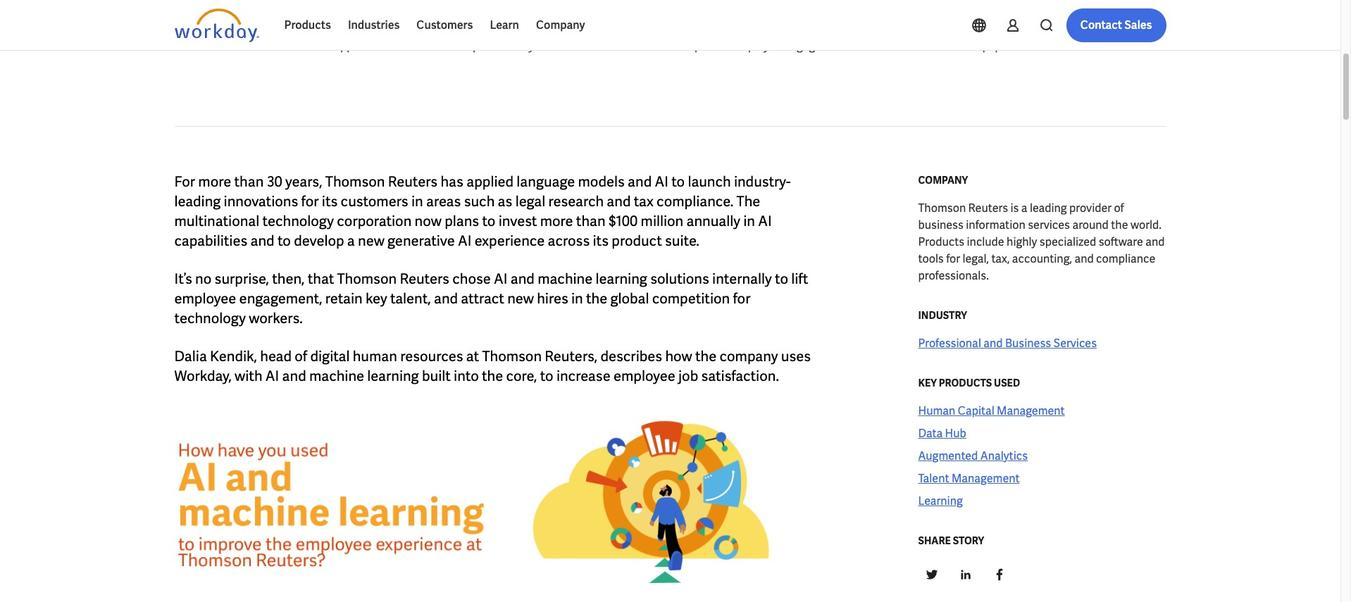 Task type: describe. For each thing, give the bounding box(es) containing it.
describes
[[600, 347, 662, 366]]

attract
[[461, 290, 504, 308]]

company
[[918, 174, 968, 187]]

the inside 'thomson reuters is a leading provider of business information services around the world. products include highly specialized software and tools for legal, tax, accounting, and compliance professionals.'
[[1111, 218, 1128, 232]]

provider
[[1069, 201, 1112, 216]]

key
[[366, 290, 387, 308]]

reduced
[[935, 39, 980, 54]]

retain
[[325, 290, 363, 308]]

machine inside it's no surprise, then, that thomson reuters chose ai and machine learning solutions internally to lift employee engagement, retain key talent, and attract new hires in the global competition for technology workers.
[[538, 270, 593, 288]]

1 horizontal spatial its
[[593, 232, 609, 250]]

as
[[498, 192, 512, 211]]

learn button
[[481, 8, 528, 42]]

dalia
[[174, 347, 207, 366]]

used
[[994, 377, 1020, 390]]

million
[[641, 212, 683, 230]]

to inside dalia kendik, head of digital human resources at thomson reuters, describes how the company uses workday, with ai and machine learning built into the core, to increase employee job satisfaction.
[[540, 367, 553, 385]]

0 vertical spatial than
[[234, 173, 264, 191]]

highly
[[1007, 235, 1037, 249]]

learning
[[918, 494, 963, 509]]

such
[[464, 192, 495, 211]]

and down world.
[[1146, 235, 1165, 249]]

professionals.
[[918, 268, 989, 283]]

technology inside it's no surprise, then, that thomson reuters chose ai and machine learning solutions internally to lift employee engagement, retain key talent, and attract new hires in the global competition for technology workers.
[[174, 309, 246, 328]]

and down innovations at the top left
[[250, 232, 274, 250]]

'' image
[[174, 404, 824, 588]]

new inside it's no surprise, then, that thomson reuters chose ai and machine learning solutions internally to lift employee engagement, retain key talent, and attract new hires in the global competition for technology workers.
[[507, 290, 534, 308]]

augmented analytics link
[[918, 448, 1028, 465]]

services
[[1028, 218, 1070, 232]]

products inside dropdown button
[[284, 18, 331, 32]]

a inside for more than 30 years, thomson reuters has applied language models and ai to launch industry- leading innovations for its customers in areas such as legal research and tax compliance. the multinational technology corporation now plans to invest more than $100 million annually in ai capabilities and to develop a new generative ai experience across its product suite.
[[347, 232, 355, 250]]

global
[[610, 290, 649, 308]]

solutions
[[650, 270, 709, 288]]

company
[[536, 18, 585, 32]]

story
[[953, 535, 984, 547]]

contact
[[1080, 18, 1122, 32]]

for inside for more than 30 years, thomson reuters has applied language models and ai to launch industry- leading innovations for its customers in areas such as legal research and tax compliance. the multinational technology corporation now plans to invest more than $100 million annually in ai capabilities and to develop a new generative ai experience across its product suite.
[[301, 192, 319, 211]]

data hub link
[[918, 425, 966, 442]]

customers
[[417, 18, 473, 32]]

satisfaction.
[[701, 367, 779, 385]]

contact sales link
[[1066, 8, 1166, 42]]

uses
[[781, 347, 811, 366]]

reuters for it's no surprise, then, that thomson reuters chose ai and machine learning solutions internally to lift employee engagement, retain key talent, and attract new hires in the global competition for technology workers.
[[400, 270, 449, 288]]

reuters inside 'thomson reuters is a leading provider of business information services around the world. products include highly specialized software and tools for legal, tax, accounting, and compliance professionals.'
[[968, 201, 1008, 216]]

share story
[[918, 535, 984, 547]]

include
[[967, 235, 1004, 249]]

1 horizontal spatial than
[[576, 212, 606, 230]]

of inside dalia kendik, head of digital human resources at thomson reuters, describes how the company uses workday, with ai and machine learning built into the core, to increase employee job satisfaction.
[[295, 347, 307, 366]]

increased
[[174, 39, 224, 54]]

0 horizontal spatial its
[[322, 192, 338, 211]]

the right 'into'
[[482, 367, 503, 385]]

software
[[1099, 235, 1143, 249]]

into
[[454, 367, 479, 385]]

opportunities
[[334, 39, 403, 54]]

leading inside 'thomson reuters is a leading provider of business information services around the world. products include highly specialized software and tools for legal, tax, accounting, and compliance professionals.'
[[1030, 201, 1067, 216]]

suite.
[[665, 232, 699, 250]]

and inside dalia kendik, head of digital human resources at thomson reuters, describes how the company uses workday, with ai and machine learning built into the core, to increase employee job satisfaction.
[[282, 367, 306, 385]]

customers button
[[408, 8, 481, 42]]

sales
[[1124, 18, 1152, 32]]

1 vertical spatial management
[[952, 471, 1020, 486]]

company
[[720, 347, 778, 366]]

professional and business services link
[[918, 335, 1097, 352]]

$100
[[609, 212, 638, 230]]

of inside 'thomson reuters is a leading provider of business information services around the world. products include highly specialized software and tools for legal, tax, accounting, and compliance professionals.'
[[1114, 201, 1124, 216]]

legal
[[515, 192, 545, 211]]

and inside professional and business services "link"
[[984, 336, 1003, 351]]

company button
[[528, 8, 593, 42]]

augmented
[[918, 449, 978, 464]]

workers.
[[249, 309, 303, 328]]

to inside it's no surprise, then, that thomson reuters chose ai and machine learning solutions internally to lift employee engagement, retain key talent, and attract new hires in the global competition for technology workers.
[[775, 270, 788, 288]]

advancement
[[262, 39, 331, 54]]

thomson inside it's no surprise, then, that thomson reuters chose ai and machine learning solutions internally to lift employee engagement, retain key talent, and attract new hires in the global competition for technology workers.
[[337, 270, 397, 288]]

then,
[[272, 270, 305, 288]]

information
[[966, 218, 1026, 232]]

the up job
[[695, 347, 717, 366]]

products button
[[276, 8, 339, 42]]

product
[[612, 232, 662, 250]]

core,
[[506, 367, 537, 385]]

human
[[353, 347, 397, 366]]

productivity
[[473, 39, 534, 54]]

business
[[918, 218, 964, 232]]

to up "compliance."
[[671, 173, 685, 191]]

digital
[[310, 347, 350, 366]]

for inside it's no surprise, then, that thomson reuters chose ai and machine learning solutions internally to lift employee engagement, retain key talent, and attract new hires in the global competition for technology workers.
[[733, 290, 751, 308]]

increased career advancement opportunities
[[174, 39, 403, 54]]

go to the homepage image
[[174, 8, 259, 42]]

capital
[[958, 404, 994, 418]]

0 vertical spatial management
[[997, 404, 1065, 418]]

key products used
[[918, 377, 1020, 390]]

research
[[548, 192, 604, 211]]

to down such
[[482, 212, 496, 230]]

reduced paperwork
[[935, 39, 1037, 54]]

innovations
[[224, 192, 298, 211]]

head
[[260, 347, 292, 366]]

years,
[[285, 173, 322, 191]]

kendik,
[[210, 347, 257, 366]]

learn
[[490, 18, 519, 32]]

the inside it's no surprise, then, that thomson reuters chose ai and machine learning solutions internally to lift employee engagement, retain key talent, and attract new hires in the global competition for technology workers.
[[586, 290, 607, 308]]

data
[[918, 426, 943, 441]]

talent,
[[390, 290, 431, 308]]



Task type: locate. For each thing, give the bounding box(es) containing it.
0 horizontal spatial a
[[347, 232, 355, 250]]

competition
[[652, 290, 730, 308]]

engagement,
[[239, 290, 322, 308]]

human
[[918, 404, 955, 418]]

its down years,
[[322, 192, 338, 211]]

1 vertical spatial its
[[593, 232, 609, 250]]

and up '$100'
[[607, 192, 631, 211]]

tools
[[918, 251, 944, 266]]

that
[[308, 270, 334, 288]]

machine down digital
[[309, 367, 364, 385]]

experience
[[475, 232, 545, 250]]

products up advancement
[[284, 18, 331, 32]]

has
[[441, 173, 463, 191]]

1 horizontal spatial more
[[540, 212, 573, 230]]

ai inside dalia kendik, head of digital human resources at thomson reuters, describes how the company uses workday, with ai and machine learning built into the core, to increase employee job satisfaction.
[[265, 367, 279, 385]]

to right core, at bottom left
[[540, 367, 553, 385]]

world.
[[1131, 218, 1162, 232]]

products inside 'thomson reuters is a leading provider of business information services around the world. products include highly specialized software and tools for legal, tax, accounting, and compliance professionals.'
[[918, 235, 964, 249]]

1 vertical spatial of
[[295, 347, 307, 366]]

surprise,
[[215, 270, 269, 288]]

0 horizontal spatial employee
[[174, 290, 236, 308]]

machine inside dalia kendik, head of digital human resources at thomson reuters, describes how the company uses workday, with ai and machine learning built into the core, to increase employee job satisfaction.
[[309, 367, 364, 385]]

0 vertical spatial products
[[284, 18, 331, 32]]

and down experience
[[511, 270, 535, 288]]

0 horizontal spatial of
[[295, 347, 307, 366]]

internally
[[712, 270, 772, 288]]

0 horizontal spatial machine
[[309, 367, 364, 385]]

employee down no
[[174, 290, 236, 308]]

technology up develop
[[262, 212, 334, 230]]

professional and business services
[[918, 336, 1097, 351]]

0 vertical spatial in
[[411, 192, 423, 211]]

reuters up information
[[968, 201, 1008, 216]]

and left business
[[984, 336, 1003, 351]]

corporation
[[337, 212, 412, 230]]

no
[[195, 270, 212, 288]]

management down augmented analytics link
[[952, 471, 1020, 486]]

1 horizontal spatial technology
[[262, 212, 334, 230]]

1 vertical spatial than
[[576, 212, 606, 230]]

a
[[1021, 201, 1027, 216], [347, 232, 355, 250]]

professional
[[918, 336, 981, 351]]

the left global
[[586, 290, 607, 308]]

1 horizontal spatial learning
[[596, 270, 647, 288]]

workday,
[[174, 367, 232, 385]]

industries
[[348, 18, 400, 32]]

thomson up key on the left of page
[[337, 270, 397, 288]]

ai inside it's no surprise, then, that thomson reuters chose ai and machine learning solutions internally to lift employee engagement, retain key talent, and attract new hires in the global competition for technology workers.
[[494, 270, 508, 288]]

the up software
[[1111, 218, 1128, 232]]

1 vertical spatial new
[[507, 290, 534, 308]]

0 horizontal spatial for
[[301, 192, 319, 211]]

leading inside for more than 30 years, thomson reuters has applied language models and ai to launch industry- leading innovations for its customers in areas such as legal research and tax compliance. the multinational technology corporation now plans to invest more than $100 million annually in ai capabilities and to develop a new generative ai experience across its product suite.
[[174, 192, 221, 211]]

language
[[517, 173, 575, 191]]

1 vertical spatial machine
[[309, 367, 364, 385]]

1 vertical spatial products
[[918, 235, 964, 249]]

talent management link
[[918, 471, 1020, 487]]

to left lift
[[775, 270, 788, 288]]

increase
[[556, 367, 611, 385]]

0 horizontal spatial learning
[[367, 367, 419, 385]]

2 horizontal spatial in
[[743, 212, 755, 230]]

ai up attract
[[494, 270, 508, 288]]

1 vertical spatial employee
[[174, 290, 236, 308]]

employee
[[732, 39, 782, 54], [174, 290, 236, 308], [614, 367, 675, 385]]

2 vertical spatial reuters
[[400, 270, 449, 288]]

new left hires
[[507, 290, 534, 308]]

data hub
[[918, 426, 966, 441]]

develop
[[294, 232, 344, 250]]

1 horizontal spatial leading
[[1030, 201, 1067, 216]]

engagement
[[784, 39, 848, 54]]

1 vertical spatial reuters
[[968, 201, 1008, 216]]

new inside for more than 30 years, thomson reuters has applied language models and ai to launch industry- leading innovations for its customers in areas such as legal research and tax compliance. the multinational technology corporation now plans to invest more than $100 million annually in ai capabilities and to develop a new generative ai experience across its product suite.
[[358, 232, 385, 250]]

0 vertical spatial learning
[[596, 270, 647, 288]]

specialized
[[1040, 235, 1096, 249]]

for up professionals.
[[946, 251, 960, 266]]

for more than 30 years, thomson reuters has applied language models and ai to launch industry- leading innovations for its customers in areas such as legal research and tax compliance. the multinational technology corporation now plans to invest more than $100 million annually in ai capabilities and to develop a new generative ai experience across its product suite.
[[174, 173, 791, 250]]

learning inside dalia kendik, head of digital human resources at thomson reuters, describes how the company uses workday, with ai and machine learning built into the core, to increase employee job satisfaction.
[[367, 367, 419, 385]]

for down internally
[[733, 290, 751, 308]]

technology down no
[[174, 309, 246, 328]]

reuters inside it's no surprise, then, that thomson reuters chose ai and machine learning solutions internally to lift employee engagement, retain key talent, and attract new hires in the global competition for technology workers.
[[400, 270, 449, 288]]

1 horizontal spatial new
[[507, 290, 534, 308]]

at
[[466, 347, 479, 366]]

0 vertical spatial reuters
[[388, 173, 438, 191]]

business
[[1005, 336, 1051, 351]]

and up tax
[[628, 173, 652, 191]]

industries button
[[339, 8, 408, 42]]

its down '$100'
[[593, 232, 609, 250]]

thomson up the business
[[918, 201, 966, 216]]

ai down head
[[265, 367, 279, 385]]

than down research
[[576, 212, 606, 230]]

career
[[227, 39, 259, 54]]

1 vertical spatial learning
[[367, 367, 419, 385]]

talent
[[918, 471, 949, 486]]

2 horizontal spatial for
[[946, 251, 960, 266]]

for down years,
[[301, 192, 319, 211]]

contact sales
[[1080, 18, 1152, 32]]

boosted
[[428, 39, 470, 54]]

leading down "for"
[[174, 192, 221, 211]]

1 vertical spatial in
[[743, 212, 755, 230]]

0 vertical spatial its
[[322, 192, 338, 211]]

thomson reuters is a leading provider of business information services around the world. products include highly specialized software and tools for legal, tax, accounting, and compliance professionals.
[[918, 201, 1165, 283]]

reuters for for more than 30 years, thomson reuters has applied language models and ai to launch industry- leading innovations for its customers in areas such as legal research and tax compliance. the multinational technology corporation now plans to invest more than $100 million annually in ai capabilities and to develop a new generative ai experience across its product suite.
[[388, 173, 438, 191]]

0 vertical spatial more
[[198, 173, 231, 191]]

learning inside it's no surprise, then, that thomson reuters chose ai and machine learning solutions internally to lift employee engagement, retain key talent, and attract new hires in the global competition for technology workers.
[[596, 270, 647, 288]]

is
[[1010, 201, 1019, 216]]

industry-
[[734, 173, 791, 191]]

1 horizontal spatial in
[[571, 290, 583, 308]]

employee right improved
[[732, 39, 782, 54]]

tax,
[[991, 251, 1010, 266]]

hires
[[537, 290, 568, 308]]

in up now
[[411, 192, 423, 211]]

share
[[918, 535, 951, 547]]

thomson inside dalia kendik, head of digital human resources at thomson reuters, describes how the company uses workday, with ai and machine learning built into the core, to increase employee job satisfaction.
[[482, 347, 542, 366]]

and down head
[[282, 367, 306, 385]]

employee inside dalia kendik, head of digital human resources at thomson reuters, describes how the company uses workday, with ai and machine learning built into the core, to increase employee job satisfaction.
[[614, 367, 675, 385]]

0 horizontal spatial new
[[358, 232, 385, 250]]

multinational
[[174, 212, 259, 230]]

legal,
[[963, 251, 989, 266]]

leading up services
[[1030, 201, 1067, 216]]

for inside 'thomson reuters is a leading provider of business information services around the world. products include highly specialized software and tools for legal, tax, accounting, and compliance professionals.'
[[946, 251, 960, 266]]

compliance
[[1096, 251, 1156, 266]]

0 horizontal spatial more
[[198, 173, 231, 191]]

2 vertical spatial for
[[733, 290, 751, 308]]

how
[[665, 347, 692, 366]]

1 vertical spatial a
[[347, 232, 355, 250]]

0 vertical spatial of
[[1114, 201, 1124, 216]]

ai up "compliance."
[[655, 173, 668, 191]]

1 vertical spatial more
[[540, 212, 573, 230]]

1 horizontal spatial products
[[918, 235, 964, 249]]

in inside it's no surprise, then, that thomson reuters chose ai and machine learning solutions internally to lift employee engagement, retain key talent, and attract new hires in the global competition for technology workers.
[[571, 290, 583, 308]]

0 horizontal spatial technology
[[174, 309, 246, 328]]

0 vertical spatial machine
[[538, 270, 593, 288]]

to
[[671, 173, 685, 191], [482, 212, 496, 230], [277, 232, 291, 250], [775, 270, 788, 288], [540, 367, 553, 385]]

0 horizontal spatial in
[[411, 192, 423, 211]]

2 vertical spatial employee
[[614, 367, 675, 385]]

launch
[[688, 173, 731, 191]]

invest
[[499, 212, 537, 230]]

0 vertical spatial a
[[1021, 201, 1027, 216]]

learning up global
[[596, 270, 647, 288]]

0 vertical spatial for
[[301, 192, 319, 211]]

management down the used
[[997, 404, 1065, 418]]

more
[[198, 173, 231, 191], [540, 212, 573, 230]]

0 vertical spatial technology
[[262, 212, 334, 230]]

to left develop
[[277, 232, 291, 250]]

in right hires
[[571, 290, 583, 308]]

2 horizontal spatial employee
[[732, 39, 782, 54]]

2 vertical spatial in
[[571, 290, 583, 308]]

generative
[[388, 232, 455, 250]]

1 horizontal spatial for
[[733, 290, 751, 308]]

it's
[[174, 270, 192, 288]]

a inside 'thomson reuters is a leading provider of business information services around the world. products include highly specialized software and tools for legal, tax, accounting, and compliance professionals.'
[[1021, 201, 1027, 216]]

in down 'the'
[[743, 212, 755, 230]]

augmented analytics
[[918, 449, 1028, 464]]

ai down 'the'
[[758, 212, 772, 230]]

reuters up talent,
[[400, 270, 449, 288]]

employee down describes at the bottom left of page
[[614, 367, 675, 385]]

0 vertical spatial employee
[[732, 39, 782, 54]]

for
[[301, 192, 319, 211], [946, 251, 960, 266], [733, 290, 751, 308]]

paperwork
[[982, 39, 1037, 54]]

key
[[918, 377, 937, 390]]

now
[[415, 212, 442, 230]]

0 horizontal spatial leading
[[174, 192, 221, 211]]

0 vertical spatial new
[[358, 232, 385, 250]]

lift
[[791, 270, 808, 288]]

products
[[284, 18, 331, 32], [918, 235, 964, 249]]

reuters up areas
[[388, 173, 438, 191]]

machine up hires
[[538, 270, 593, 288]]

of right the provider
[[1114, 201, 1124, 216]]

analytics
[[980, 449, 1028, 464]]

thomson inside for more than 30 years, thomson reuters has applied language models and ai to launch industry- leading innovations for its customers in areas such as legal research and tax compliance. the multinational technology corporation now plans to invest more than $100 million annually in ai capabilities and to develop a new generative ai experience across its product suite.
[[325, 173, 385, 191]]

thomson up customers
[[325, 173, 385, 191]]

ai
[[655, 173, 668, 191], [758, 212, 772, 230], [458, 232, 472, 250], [494, 270, 508, 288], [265, 367, 279, 385]]

learning link
[[918, 493, 963, 510]]

and down chose
[[434, 290, 458, 308]]

1 horizontal spatial machine
[[538, 270, 593, 288]]

more right "for"
[[198, 173, 231, 191]]

built
[[422, 367, 451, 385]]

products
[[939, 377, 992, 390]]

learning down human
[[367, 367, 419, 385]]

new down corporation
[[358, 232, 385, 250]]

reuters inside for more than 30 years, thomson reuters has applied language models and ai to launch industry- leading innovations for its customers in areas such as legal research and tax compliance. the multinational technology corporation now plans to invest more than $100 million annually in ai capabilities and to develop a new generative ai experience across its product suite.
[[388, 173, 438, 191]]

1 horizontal spatial a
[[1021, 201, 1027, 216]]

chose
[[452, 270, 491, 288]]

1 vertical spatial technology
[[174, 309, 246, 328]]

ai down the plans
[[458, 232, 472, 250]]

employee inside it's no surprise, then, that thomson reuters chose ai and machine learning solutions internally to lift employee engagement, retain key talent, and attract new hires in the global competition for technology workers.
[[174, 290, 236, 308]]

than up innovations at the top left
[[234, 173, 264, 191]]

1 horizontal spatial employee
[[614, 367, 675, 385]]

a down corporation
[[347, 232, 355, 250]]

resources
[[400, 347, 463, 366]]

customers
[[341, 192, 408, 211]]

products down the business
[[918, 235, 964, 249]]

the
[[1111, 218, 1128, 232], [586, 290, 607, 308], [695, 347, 717, 366], [482, 367, 503, 385]]

thomson up core, at bottom left
[[482, 347, 542, 366]]

management
[[997, 404, 1065, 418], [952, 471, 1020, 486]]

talent management
[[918, 471, 1020, 486]]

and down 'specialized'
[[1075, 251, 1094, 266]]

reuters,
[[545, 347, 597, 366]]

plans
[[445, 212, 479, 230]]

1 vertical spatial for
[[946, 251, 960, 266]]

applied
[[466, 173, 514, 191]]

0 horizontal spatial than
[[234, 173, 264, 191]]

of right head
[[295, 347, 307, 366]]

a right is
[[1021, 201, 1027, 216]]

with
[[235, 367, 262, 385]]

1 horizontal spatial of
[[1114, 201, 1124, 216]]

thomson inside 'thomson reuters is a leading provider of business information services around the world. products include highly specialized software and tools for legal, tax, accounting, and compliance professionals.'
[[918, 201, 966, 216]]

technology inside for more than 30 years, thomson reuters has applied language models and ai to launch industry- leading innovations for its customers in areas such as legal research and tax compliance. the multinational technology corporation now plans to invest more than $100 million annually in ai capabilities and to develop a new generative ai experience across its product suite.
[[262, 212, 334, 230]]

more up across at the left
[[540, 212, 573, 230]]

job
[[678, 367, 698, 385]]

boosted productivity
[[428, 39, 534, 54]]

0 horizontal spatial products
[[284, 18, 331, 32]]



Task type: vqa. For each thing, say whether or not it's contained in the screenshot.
Reuters inside For more than 30 years, Thomson Reuters has applied language models and AI to launch industry- leading innovations for its customers in areas such as legal research and tax compliance. The multinational technology corporation now plans to invest more than $100 million annually in AI capabilities and to develop a new generative AI experience across its product suite.
yes



